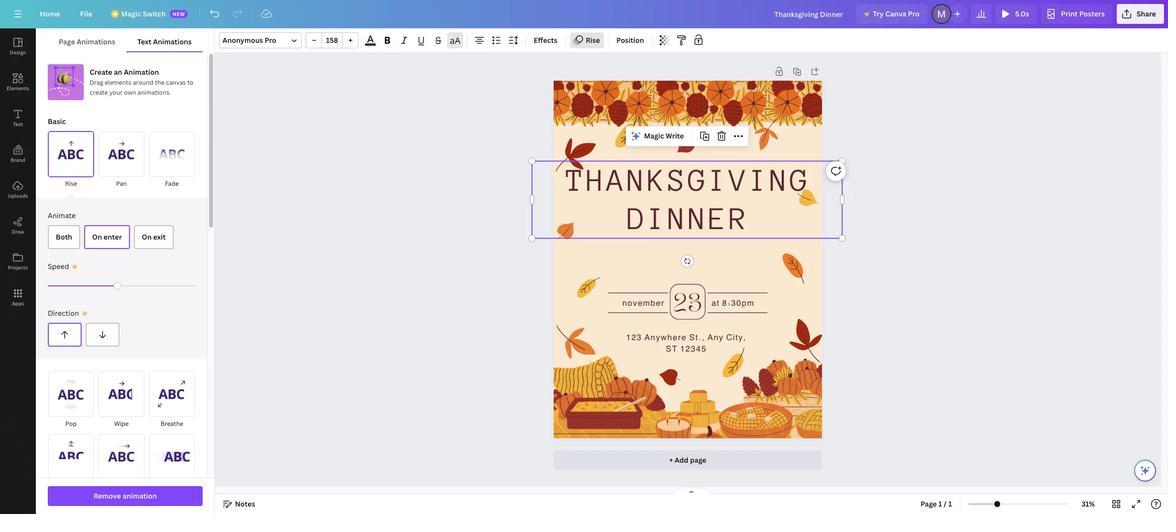 Task type: locate. For each thing, give the bounding box(es) containing it.
thanksgiving
[[566, 164, 811, 197]]

rise button
[[48, 131, 94, 190]]

add
[[675, 455, 689, 465]]

animations.
[[138, 88, 171, 97]]

1 animations from the left
[[77, 37, 115, 46]]

text animations button
[[126, 32, 203, 51]]

pan
[[116, 180, 127, 188]]

rise image
[[48, 132, 94, 177]]

home link
[[32, 4, 68, 24]]

1 horizontal spatial magic
[[644, 131, 665, 141]]

group
[[306, 32, 359, 48]]

page inside button
[[59, 37, 75, 46]]

canva
[[886, 9, 907, 18]]

new
[[173, 10, 185, 17]]

uploads
[[8, 192, 28, 199]]

anonymous pro
[[223, 35, 277, 45]]

5.0s
[[1016, 9, 1030, 18]]

magic inside main menu bar
[[121, 9, 141, 18]]

/
[[944, 499, 947, 509]]

1
[[939, 499, 943, 509], [949, 499, 953, 509]]

november
[[623, 297, 665, 309]]

animate
[[48, 211, 76, 220]]

remove
[[94, 491, 121, 501]]

animation
[[124, 67, 159, 77]]

pan image
[[99, 132, 144, 177]]

1 horizontal spatial 1
[[949, 499, 953, 509]]

animations down new
[[153, 37, 192, 46]]

rise inside popup button
[[586, 35, 600, 45]]

draw
[[12, 228, 24, 235]]

– – number field
[[325, 35, 339, 45]]

on exit
[[142, 232, 166, 242]]

0 horizontal spatial animations
[[77, 37, 115, 46]]

magic inside button
[[644, 131, 665, 141]]

1 vertical spatial page
[[921, 499, 937, 509]]

page for page 1 / 1
[[921, 499, 937, 509]]

rise button
[[570, 32, 604, 48]]

1 on from the left
[[92, 232, 102, 242]]

try canva pro
[[874, 9, 920, 18]]

on enter
[[92, 232, 122, 242]]

text for text animations
[[137, 37, 151, 46]]

1 right /
[[949, 499, 953, 509]]

remove animation button
[[48, 486, 203, 506]]

page left /
[[921, 499, 937, 509]]

1 left /
[[939, 499, 943, 509]]

enter
[[104, 232, 122, 242]]

pro right anonymous
[[265, 35, 277, 45]]

animations for page animations
[[77, 37, 115, 46]]

0 horizontal spatial rise
[[65, 180, 77, 188]]

rise down main menu bar
[[586, 35, 600, 45]]

write
[[666, 131, 684, 141]]

5.0s button
[[996, 4, 1038, 24]]

1 vertical spatial rise
[[65, 180, 77, 188]]

animations down file popup button
[[77, 37, 115, 46]]

1 horizontal spatial rise
[[586, 35, 600, 45]]

your
[[109, 88, 123, 97]]

1 vertical spatial pro
[[265, 35, 277, 45]]

page animations button
[[48, 32, 126, 51]]

projects button
[[0, 244, 36, 280]]

wipe
[[114, 419, 129, 428]]

drag
[[90, 78, 103, 87]]

2 animations from the left
[[153, 37, 192, 46]]

1 horizontal spatial on
[[142, 232, 152, 242]]

animations inside button
[[153, 37, 192, 46]]

text
[[137, 37, 151, 46], [13, 121, 23, 128]]

magic for magic switch
[[121, 9, 141, 18]]

magic left "write"
[[644, 131, 665, 141]]

create
[[90, 88, 108, 97]]

rise inside button
[[65, 180, 77, 188]]

exit
[[153, 232, 166, 242]]

animations inside button
[[77, 37, 115, 46]]

0 vertical spatial pro
[[909, 9, 920, 18]]

text up brand button
[[13, 121, 23, 128]]

fade image
[[149, 132, 195, 177]]

drift image
[[99, 434, 144, 479]]

on for on exit
[[142, 232, 152, 242]]

1 vertical spatial magic
[[644, 131, 665, 141]]

text down magic switch
[[137, 37, 151, 46]]

text for text
[[13, 121, 23, 128]]

text animations
[[137, 37, 192, 46]]

2 1 from the left
[[949, 499, 953, 509]]

st 12345
[[666, 343, 707, 355]]

0 horizontal spatial text
[[13, 121, 23, 128]]

rise
[[586, 35, 600, 45], [65, 180, 77, 188]]

pop button
[[48, 371, 94, 429]]

speed
[[48, 262, 69, 271]]

text inside side panel tab list
[[13, 121, 23, 128]]

pro inside dropdown button
[[265, 35, 277, 45]]

design
[[10, 49, 26, 56]]

0 horizontal spatial pro
[[265, 35, 277, 45]]

magic write button
[[629, 128, 688, 144]]

pro right the canva
[[909, 9, 920, 18]]

on left the enter
[[92, 232, 102, 242]]

1 horizontal spatial text
[[137, 37, 151, 46]]

on for on enter
[[92, 232, 102, 242]]

page
[[59, 37, 75, 46], [921, 499, 937, 509]]

design button
[[0, 28, 36, 64]]

0 horizontal spatial magic
[[121, 9, 141, 18]]

position
[[617, 35, 645, 45]]

0 horizontal spatial page
[[59, 37, 75, 46]]

magic left switch
[[121, 9, 141, 18]]

1 horizontal spatial animations
[[153, 37, 192, 46]]

on left exit
[[142, 232, 152, 242]]

both button
[[48, 225, 80, 249]]

magic switch
[[121, 9, 166, 18]]

brand button
[[0, 136, 36, 172]]

tectonic image
[[149, 434, 195, 479]]

0 vertical spatial rise
[[586, 35, 600, 45]]

uploads button
[[0, 172, 36, 208]]

Design title text field
[[767, 4, 853, 24]]

12345
[[681, 343, 707, 355]]

1 horizontal spatial pro
[[909, 9, 920, 18]]

2 on from the left
[[142, 232, 152, 242]]

1 vertical spatial text
[[13, 121, 23, 128]]

0 vertical spatial text
[[137, 37, 151, 46]]

1 horizontal spatial page
[[921, 499, 937, 509]]

0 horizontal spatial 1
[[939, 499, 943, 509]]

0 horizontal spatial on
[[92, 232, 102, 242]]

magic write
[[644, 131, 684, 141]]

page 1 / 1
[[921, 499, 953, 509]]

canva assistant image
[[1140, 465, 1152, 477]]

pan button
[[98, 131, 145, 190]]

rise down rise image
[[65, 180, 77, 188]]

direction
[[48, 309, 79, 318]]

projects
[[8, 264, 28, 271]]

page down home link on the top of page
[[59, 37, 75, 46]]

page animations
[[59, 37, 115, 46]]

page
[[691, 455, 707, 465]]

baseline image
[[48, 434, 94, 479]]

0 vertical spatial page
[[59, 37, 75, 46]]

0 vertical spatial magic
[[121, 9, 141, 18]]



Task type: describe. For each thing, give the bounding box(es) containing it.
switch
[[143, 9, 166, 18]]

effects
[[534, 35, 558, 45]]

wipe image
[[99, 371, 144, 417]]

on enter button
[[84, 225, 130, 249]]

pop image
[[48, 371, 94, 417]]

animations for text animations
[[153, 37, 192, 46]]

print
[[1062, 9, 1078, 18]]

try canva pro button
[[857, 4, 928, 24]]

notes
[[235, 499, 255, 509]]

animation
[[123, 491, 157, 501]]

#621e2e image
[[365, 43, 376, 46]]

to
[[187, 78, 194, 87]]

breathe
[[161, 419, 183, 428]]

31%
[[1082, 499, 1096, 509]]

elements
[[7, 85, 29, 92]]

+ add page button
[[554, 450, 822, 470]]

apps
[[12, 300, 24, 307]]

home
[[40, 9, 60, 18]]

file button
[[72, 4, 100, 24]]

share
[[1137, 9, 1157, 18]]

anonymous
[[223, 35, 263, 45]]

fade
[[165, 180, 179, 188]]

main menu bar
[[0, 0, 1169, 28]]

create
[[90, 67, 112, 77]]

123 anywhere st., any city,
[[627, 332, 747, 343]]

dinner
[[628, 202, 750, 235]]

breathe button
[[149, 371, 195, 429]]

on exit button
[[134, 225, 174, 249]]

print posters button
[[1042, 4, 1114, 24]]

pop
[[65, 419, 77, 428]]

both
[[56, 232, 72, 242]]

breathe image
[[149, 371, 195, 417]]

try
[[874, 9, 884, 18]]

remove animation
[[94, 491, 157, 501]]

at 8:30pm
[[712, 297, 755, 309]]

+ add page
[[670, 455, 707, 465]]

any
[[708, 332, 724, 343]]

position button
[[613, 32, 649, 48]]

basic
[[48, 117, 66, 126]]

apps button
[[0, 280, 36, 315]]

8:30pm
[[723, 297, 755, 309]]

elements
[[105, 78, 131, 87]]

31% button
[[1073, 496, 1105, 512]]

page for page animations
[[59, 37, 75, 46]]

st.,
[[690, 332, 706, 343]]

own
[[124, 88, 136, 97]]

share button
[[1118, 4, 1165, 24]]

text button
[[0, 100, 36, 136]]

at
[[712, 297, 720, 309]]

123
[[627, 332, 643, 343]]

anywhere
[[645, 332, 687, 343]]

1 1 from the left
[[939, 499, 943, 509]]

elements button
[[0, 64, 36, 100]]

+
[[670, 455, 673, 465]]

canvas
[[166, 78, 186, 87]]

st
[[666, 343, 678, 355]]

brand
[[11, 156, 25, 163]]

effects button
[[530, 32, 562, 48]]

23
[[673, 293, 703, 316]]

anonymous pro button
[[219, 32, 302, 48]]

fade button
[[149, 131, 195, 190]]

print posters
[[1062, 9, 1106, 18]]

pro inside button
[[909, 9, 920, 18]]

posters
[[1080, 9, 1106, 18]]

the
[[155, 78, 165, 87]]

side panel tab list
[[0, 28, 36, 315]]

draw button
[[0, 208, 36, 244]]

magic for magic write
[[644, 131, 665, 141]]

wipe button
[[98, 371, 145, 429]]

show pages image
[[668, 487, 716, 495]]

city,
[[727, 332, 747, 343]]

notes button
[[219, 496, 259, 512]]

an
[[114, 67, 122, 77]]



Task type: vqa. For each thing, say whether or not it's contained in the screenshot.
––%
no



